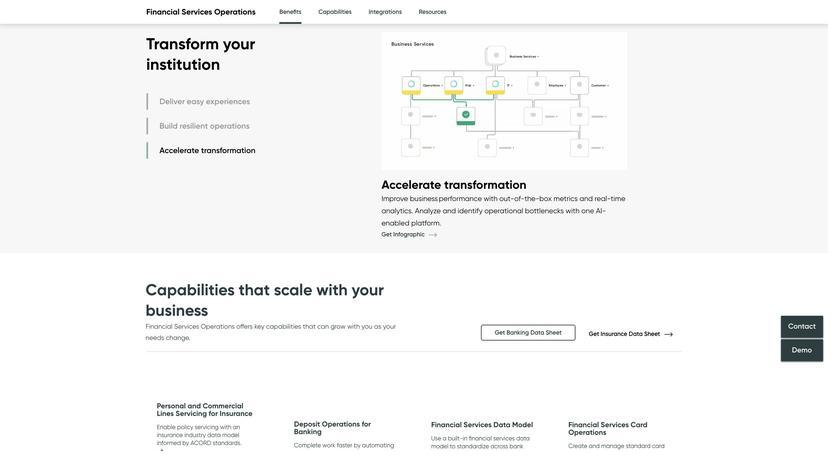 Task type: locate. For each thing, give the bounding box(es) containing it.
deposit
[[294, 419, 320, 428]]

0 horizontal spatial banking
[[294, 427, 322, 436]]

operations
[[210, 121, 250, 131], [569, 450, 598, 451]]

operations down experiences
[[210, 121, 250, 131]]

standards.
[[213, 440, 242, 447]]

data for banking
[[531, 329, 545, 336]]

card
[[652, 443, 665, 450]]

by
[[182, 440, 189, 447], [354, 442, 361, 449]]

faster
[[337, 442, 352, 449]]

informed
[[157, 440, 181, 447]]

complete
[[294, 442, 321, 449]]

data inside enable policy servicing with an insurance industry data model informed by acord standards.
[[207, 432, 221, 439]]

that
[[239, 280, 270, 300], [303, 322, 316, 330]]

capabilities link
[[319, 0, 352, 24]]

and
[[580, 194, 593, 203], [443, 206, 456, 215], [188, 401, 201, 410], [589, 443, 600, 450]]

benefits link
[[280, 0, 302, 26]]

0 horizontal spatial sheet
[[546, 329, 562, 336]]

get infographic
[[382, 231, 426, 238]]

by inside enable policy servicing with an insurance industry data model informed by acord standards.
[[182, 440, 189, 447]]

1 horizontal spatial capabilities
[[319, 8, 352, 16]]

transform
[[146, 34, 219, 54]]

and right personal on the left of page
[[188, 401, 201, 410]]

in
[[463, 435, 468, 442]]

operations inside capabilities that scale with your business financial services operations offers key capabilities that can grow with you as your needs change.
[[201, 322, 235, 330]]

insurance
[[601, 330, 628, 337], [220, 409, 253, 418]]

get for get infographic
[[382, 231, 392, 238]]

financial for financial services data model
[[431, 420, 462, 429]]

for inside "deposit operations for banking"
[[362, 419, 371, 428]]

model inside use a built-in financial services data model to standardize across bank operations.
[[431, 443, 449, 450]]

resources link
[[419, 0, 447, 24]]

for down the automating at the bottom
[[368, 450, 375, 451]]

accelerate inside accelerate transformation link
[[160, 146, 199, 155]]

bottlenecks
[[525, 206, 564, 215]]

accelerate
[[160, 146, 199, 155], [382, 177, 441, 192]]

1 vertical spatial model
[[431, 443, 449, 450]]

offers
[[236, 322, 253, 330]]

build
[[160, 121, 178, 131]]

your inside transform your institution
[[223, 34, 255, 54]]

data
[[531, 329, 545, 336], [629, 330, 643, 337], [494, 420, 511, 429]]

financial
[[146, 7, 180, 17], [146, 322, 173, 330], [431, 420, 462, 429], [569, 420, 599, 429]]

with
[[484, 194, 498, 203], [566, 206, 580, 215], [316, 280, 348, 300], [347, 322, 360, 330], [220, 424, 231, 431], [600, 450, 611, 451]]

1 horizontal spatial get
[[495, 329, 505, 336]]

1 horizontal spatial insurance
[[601, 330, 628, 337]]

integrations link
[[369, 0, 402, 24]]

model
[[222, 432, 239, 439], [431, 443, 449, 450]]

financial inside financial services card operations
[[569, 420, 599, 429]]

data up bank at the bottom of the page
[[517, 435, 530, 442]]

1 vertical spatial that
[[303, 322, 316, 330]]

time
[[611, 194, 626, 203]]

acord
[[191, 440, 211, 447]]

0 vertical spatial transformation
[[201, 146, 256, 155]]

and right create
[[589, 443, 600, 450]]

out-
[[500, 194, 514, 203]]

2 vertical spatial for
[[368, 450, 375, 451]]

accelerate down build
[[160, 146, 199, 155]]

build resilient operations link
[[146, 118, 257, 134]]

build resilient operations
[[160, 121, 250, 131]]

1 horizontal spatial accelerate
[[382, 177, 441, 192]]

by up requests
[[354, 442, 361, 449]]

personal
[[157, 401, 186, 410]]

1 vertical spatial for
[[362, 419, 371, 428]]

1 vertical spatial operations
[[569, 450, 598, 451]]

banking
[[507, 329, 529, 336], [294, 427, 322, 436]]

by inside complete work faster by automating common banking requests for bot
[[354, 442, 361, 449]]

common
[[294, 450, 318, 451]]

0 vertical spatial that
[[239, 280, 270, 300]]

bank
[[510, 443, 524, 450]]

0 horizontal spatial insurance
[[220, 409, 253, 418]]

capabilities that scale with your business financial services operations offers key capabilities that can grow with you as your needs change.
[[146, 280, 396, 341]]

services
[[182, 7, 212, 17], [174, 322, 199, 330], [464, 420, 492, 429], [601, 420, 629, 429]]

data inside use a built-in financial services data model to standardize across bank operations.
[[517, 435, 530, 442]]

0 vertical spatial your
[[223, 34, 255, 54]]

operations inside financial services card operations
[[569, 428, 607, 437]]

resilient
[[180, 121, 208, 131]]

model up standards.
[[222, 432, 239, 439]]

0 horizontal spatial transformation
[[201, 146, 256, 155]]

1 horizontal spatial transformation
[[444, 177, 527, 192]]

1 horizontal spatial operations
[[569, 450, 598, 451]]

1 horizontal spatial by
[[354, 442, 361, 449]]

0 horizontal spatial data
[[207, 432, 221, 439]]

deliver
[[160, 97, 185, 106]]

0 horizontal spatial model
[[222, 432, 239, 439]]

operations.
[[431, 451, 462, 451]]

2 vertical spatial your
[[383, 322, 396, 330]]

capabilities
[[266, 322, 301, 330]]

accelerate up improve
[[382, 177, 441, 192]]

1 vertical spatial transformation
[[444, 177, 527, 192]]

the-
[[525, 194, 540, 203]]

for up the automating at the bottom
[[362, 419, 371, 428]]

1 vertical spatial insurance
[[220, 409, 253, 418]]

0 horizontal spatial that
[[239, 280, 270, 300]]

1 horizontal spatial data
[[531, 329, 545, 336]]

0 vertical spatial capabilities
[[319, 8, 352, 16]]

analyze
[[415, 206, 441, 215]]

standardize
[[457, 443, 489, 450]]

0 vertical spatial for
[[209, 409, 218, 418]]

0 vertical spatial insurance
[[601, 330, 628, 337]]

accelerate inside accelerate transformation improve business performance with out-of-the-box metrics and real-time analytics. analyze and identify operational bottlenecks with one ai- enabled platform.
[[382, 177, 441, 192]]

key
[[255, 322, 265, 330]]

0 horizontal spatial capabilities
[[146, 280, 235, 300]]

0 horizontal spatial accelerate
[[160, 146, 199, 155]]

1 horizontal spatial sheet
[[644, 330, 660, 337]]

2 horizontal spatial get
[[589, 330, 599, 337]]

a
[[443, 435, 447, 442]]

for up servicing
[[209, 409, 218, 418]]

get insurance data sheet
[[589, 330, 662, 337]]

operations
[[214, 7, 256, 17], [201, 322, 235, 330], [322, 419, 360, 428], [569, 428, 607, 437]]

transformation
[[201, 146, 256, 155], [444, 177, 527, 192]]

1 vertical spatial your
[[352, 280, 384, 300]]

0 horizontal spatial get
[[382, 231, 392, 238]]

needs
[[146, 334, 164, 341]]

and inside personal and commercial lines servicing for insurance
[[188, 401, 201, 410]]

0 horizontal spatial operations
[[210, 121, 250, 131]]

capabilities inside capabilities that scale with your business financial services operations offers key capabilities that can grow with you as your needs change.
[[146, 280, 235, 300]]

standard
[[626, 443, 651, 450]]

model up operations.
[[431, 443, 449, 450]]

0 vertical spatial operations
[[210, 121, 250, 131]]

with inside create and manage standard card operations with pre-buil
[[600, 450, 611, 451]]

contact
[[789, 322, 816, 331]]

transformation inside accelerate transformation improve business performance with out-of-the-box metrics and real-time analytics. analyze and identify operational bottlenecks with one ai- enabled platform.
[[444, 177, 527, 192]]

1 horizontal spatial model
[[431, 443, 449, 450]]

data down servicing
[[207, 432, 221, 439]]

1 horizontal spatial banking
[[507, 329, 529, 336]]

operations down create
[[569, 450, 598, 451]]

services inside financial services card operations
[[601, 420, 629, 429]]

ai-
[[596, 206, 606, 215]]

automating
[[362, 442, 394, 449]]

1 vertical spatial banking
[[294, 427, 322, 436]]

integrations
[[369, 8, 402, 16]]

with inside enable policy servicing with an insurance industry data model informed by acord standards.
[[220, 424, 231, 431]]

2 horizontal spatial data
[[629, 330, 643, 337]]

can
[[317, 322, 329, 330]]

1 horizontal spatial data
[[517, 435, 530, 442]]

0 vertical spatial accelerate
[[160, 146, 199, 155]]

data for insurance
[[629, 330, 643, 337]]

capabilities for capabilities that scale with your business financial services operations offers key capabilities that can grow with you as your needs change.
[[146, 280, 235, 300]]

0 horizontal spatial by
[[182, 440, 189, 447]]

0 vertical spatial banking
[[507, 329, 529, 336]]

0 horizontal spatial data
[[494, 420, 511, 429]]

create
[[569, 443, 588, 450]]

personal and commercial lines servicing for insurance
[[157, 401, 253, 418]]

1 vertical spatial capabilities
[[146, 280, 235, 300]]

business
[[146, 300, 208, 320]]

experiences
[[206, 97, 250, 106]]

sheet
[[546, 329, 562, 336], [644, 330, 660, 337]]

by down industry at the bottom left
[[182, 440, 189, 447]]

financial services data model
[[431, 420, 533, 429]]

0 vertical spatial model
[[222, 432, 239, 439]]

1 horizontal spatial that
[[303, 322, 316, 330]]

1 vertical spatial accelerate
[[382, 177, 441, 192]]

your
[[223, 34, 255, 54], [352, 280, 384, 300], [383, 322, 396, 330]]

services for financial services operations
[[182, 7, 212, 17]]

easy
[[187, 97, 204, 106]]

scale
[[274, 280, 313, 300]]



Task type: describe. For each thing, give the bounding box(es) containing it.
enabled
[[382, 219, 410, 227]]

complete work faster by automating common banking requests for bot
[[294, 442, 394, 451]]

transform your institution
[[146, 34, 255, 74]]

across
[[491, 443, 508, 450]]

get banking data sheet
[[495, 329, 562, 336]]

financial services operations
[[146, 7, 256, 17]]

demo
[[792, 346, 812, 355]]

operations inside create and manage standard card operations with pre-buil
[[569, 450, 598, 451]]

and down business performance
[[443, 206, 456, 215]]

use
[[431, 435, 441, 442]]

capabilities for capabilities
[[319, 8, 352, 16]]

metrics
[[554, 194, 578, 203]]

grow
[[331, 322, 346, 330]]

identify
[[458, 206, 483, 215]]

business performance
[[410, 194, 482, 203]]

lines
[[157, 409, 174, 418]]

operations inside "deposit operations for banking"
[[322, 419, 360, 428]]

create and manage standard card operations with pre-buil
[[569, 443, 665, 451]]

operations inside build resilient operations link
[[210, 121, 250, 131]]

resources
[[419, 8, 447, 16]]

manage
[[601, 443, 625, 450]]

for inside personal and commercial lines servicing for insurance
[[209, 409, 218, 418]]

financial for financial services operations
[[146, 7, 180, 17]]

financial services card operations
[[569, 420, 648, 437]]

services
[[494, 435, 515, 442]]

as
[[374, 322, 381, 330]]

work
[[323, 442, 336, 449]]

operational
[[485, 206, 523, 215]]

banking inside "deposit operations for banking"
[[294, 427, 322, 436]]

enable policy servicing with an insurance industry data model informed by acord standards.
[[157, 424, 242, 447]]

infographic
[[393, 231, 425, 238]]

financial inside capabilities that scale with your business financial services operations offers key capabilities that can grow with you as your needs change.
[[146, 322, 173, 330]]

services inside capabilities that scale with your business financial services operations offers key capabilities that can grow with you as your needs change.
[[174, 322, 199, 330]]

sheet for get insurance data sheet
[[644, 330, 660, 337]]

institution
[[146, 54, 220, 74]]

and inside create and manage standard card operations with pre-buil
[[589, 443, 600, 450]]

sheet for get banking data sheet
[[546, 329, 562, 336]]

pre-
[[612, 450, 624, 451]]

real-
[[595, 194, 611, 203]]

card
[[631, 420, 648, 429]]

accelerate transformation improve business performance with out-of-the-box metrics and real-time analytics. analyze and identify operational bottlenecks with one ai- enabled platform.
[[382, 177, 626, 227]]

an
[[233, 424, 240, 431]]

and up the one
[[580, 194, 593, 203]]

get for get banking data sheet
[[495, 329, 505, 336]]

banking
[[320, 450, 342, 451]]

contact link
[[781, 316, 823, 338]]

data for services
[[494, 420, 511, 429]]

benefits
[[280, 8, 302, 16]]

improve
[[382, 194, 408, 203]]

analytics.
[[382, 206, 413, 215]]

accelerate transformation
[[160, 146, 256, 155]]

policy
[[177, 424, 193, 431]]

financial for financial services card operations
[[569, 420, 599, 429]]

deliver easy experiences
[[160, 97, 250, 106]]

platform.
[[411, 219, 441, 227]]

change.
[[166, 334, 191, 341]]

deliver easy experiences link
[[146, 93, 257, 110]]

get insurance data sheet link
[[589, 330, 683, 337]]

transformation for accelerate transformation
[[201, 146, 256, 155]]

servicing
[[195, 424, 219, 431]]

accelerate for accelerate transformation
[[160, 146, 199, 155]]

use a built-in financial services data model to standardize across bank operations.
[[431, 435, 530, 451]]

deposit operations for banking
[[294, 419, 371, 436]]

enable
[[157, 424, 176, 431]]

of-
[[514, 194, 525, 203]]

get infographic link
[[382, 231, 447, 238]]

requests
[[343, 450, 366, 451]]

commercial
[[203, 401, 243, 410]]

demo link
[[781, 339, 823, 361]]

insurance inside personal and commercial lines servicing for insurance
[[220, 409, 253, 418]]

you
[[362, 322, 373, 330]]

for inside complete work faster by automating common banking requests for bot
[[368, 450, 375, 451]]

transformation for accelerate transformation improve business performance with out-of-the-box metrics and real-time analytics. analyze and identify operational bottlenecks with one ai- enabled platform.
[[444, 177, 527, 192]]

insurance
[[157, 432, 183, 439]]

banking inside get banking data sheet link
[[507, 329, 529, 336]]

accelerate for accelerate transformation improve business performance with out-of-the-box metrics and real-time analytics. analyze and identify operational bottlenecks with one ai- enabled platform.
[[382, 177, 441, 192]]

servicing
[[176, 409, 207, 418]]

get for get insurance data sheet
[[589, 330, 599, 337]]

model inside enable policy servicing with an insurance industry data model informed by acord standards.
[[222, 432, 239, 439]]

accelerate transformation link
[[146, 142, 257, 159]]

services for financial services data model
[[464, 420, 492, 429]]

to
[[450, 443, 456, 450]]

box
[[540, 194, 552, 203]]

financial
[[469, 435, 492, 442]]

services for financial services card operations
[[601, 420, 629, 429]]

cloud software to automate repetitive financial tasks image
[[382, 25, 627, 177]]

built-
[[448, 435, 463, 442]]

one
[[582, 206, 594, 215]]



Task type: vqa. For each thing, say whether or not it's contained in the screenshot.
the topmost CUSTOMERS
no



